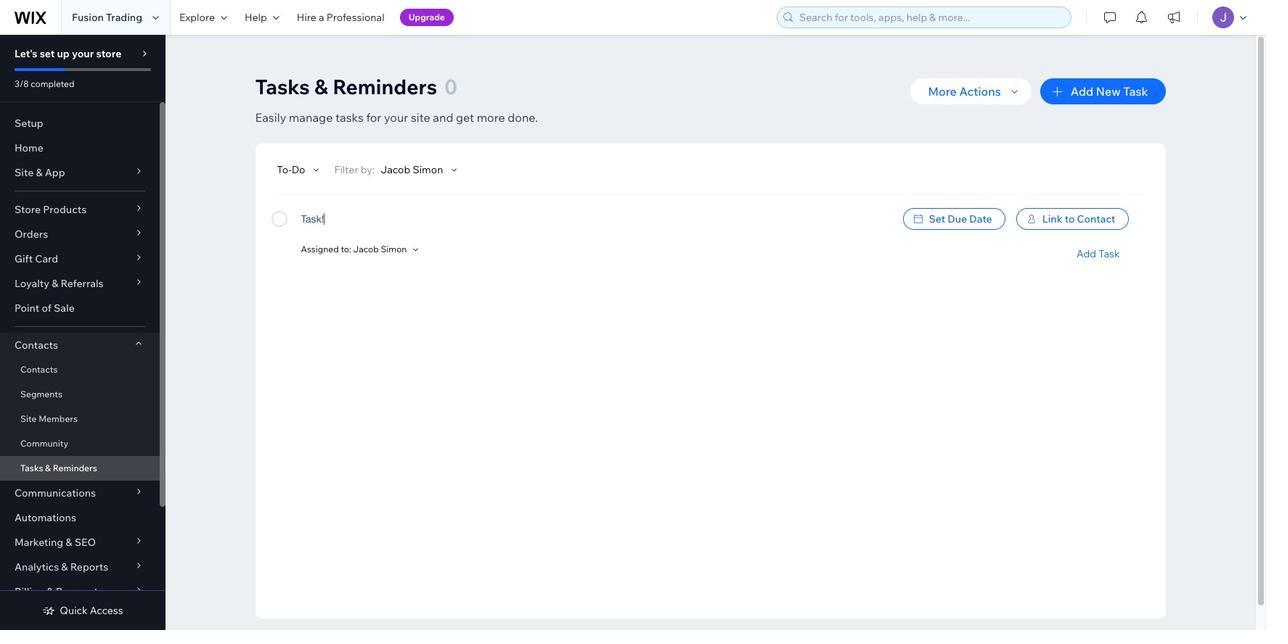 Task type: locate. For each thing, give the bounding box(es) containing it.
sidebar element
[[0, 35, 166, 631]]

0 horizontal spatial simon
[[381, 244, 407, 255]]

site down segments
[[20, 414, 37, 425]]

point
[[15, 302, 39, 315]]

contacts inside contacts dropdown button
[[15, 339, 58, 352]]

tasks inside sidebar element
[[20, 463, 43, 474]]

1 vertical spatial contacts
[[20, 364, 58, 375]]

contacts button
[[0, 333, 160, 358]]

site inside popup button
[[15, 166, 34, 179]]

tasks down community
[[20, 463, 43, 474]]

marketing & seo
[[15, 536, 96, 550]]

easily
[[255, 110, 286, 125]]

0 vertical spatial your
[[72, 47, 94, 60]]

& for marketing & seo
[[66, 536, 72, 550]]

reminders up for on the left of the page
[[333, 74, 437, 99]]

contacts inside contacts link
[[20, 364, 58, 375]]

& inside the site & app popup button
[[36, 166, 43, 179]]

community link
[[0, 432, 160, 457]]

app
[[45, 166, 65, 179]]

site
[[411, 110, 430, 125]]

& inside billing & payments 'dropdown button'
[[47, 586, 53, 599]]

contacts down point of sale
[[15, 339, 58, 352]]

site down home
[[15, 166, 34, 179]]

assigned to: jacob simon button
[[301, 243, 422, 256]]

jacob right to:
[[353, 244, 379, 255]]

reminders
[[333, 74, 437, 99], [53, 463, 97, 474]]

up
[[57, 47, 70, 60]]

segments
[[20, 389, 62, 400]]

1 vertical spatial tasks
[[20, 463, 43, 474]]

quick
[[60, 605, 88, 618]]

& up manage
[[314, 74, 328, 99]]

& left the seo
[[66, 536, 72, 550]]

& inside loyalty & referrals popup button
[[52, 277, 58, 290]]

community
[[20, 438, 68, 449]]

add new task
[[1071, 84, 1148, 99]]

orders button
[[0, 222, 160, 247]]

& for site & app
[[36, 166, 43, 179]]

filter by:
[[334, 163, 375, 176]]

add for add new task
[[1071, 84, 1093, 99]]

date
[[969, 213, 992, 226]]

your right up
[[72, 47, 94, 60]]

fusion trading
[[72, 11, 142, 24]]

1 horizontal spatial your
[[384, 110, 408, 125]]

upgrade
[[408, 12, 445, 23]]

task down contact
[[1098, 248, 1120, 261]]

setup link
[[0, 111, 160, 136]]

Search for tools, apps, help & more... field
[[795, 7, 1066, 28]]

0 vertical spatial task
[[1123, 84, 1148, 99]]

task right new
[[1123, 84, 1148, 99]]

add down the link to contact
[[1076, 248, 1096, 261]]

add task
[[1076, 248, 1120, 261]]

for
[[366, 110, 381, 125]]

&
[[314, 74, 328, 99], [36, 166, 43, 179], [52, 277, 58, 290], [45, 463, 51, 474], [66, 536, 72, 550], [61, 561, 68, 574], [47, 586, 53, 599]]

reminders for tasks & reminders
[[53, 463, 97, 474]]

1 horizontal spatial task
[[1123, 84, 1148, 99]]

1 vertical spatial task
[[1098, 248, 1120, 261]]

site for site members
[[20, 414, 37, 425]]

0 vertical spatial simon
[[413, 163, 443, 176]]

point of sale link
[[0, 296, 160, 321]]

contacts up segments
[[20, 364, 58, 375]]

0 horizontal spatial your
[[72, 47, 94, 60]]

0 vertical spatial tasks
[[255, 74, 310, 99]]

access
[[90, 605, 123, 618]]

analytics
[[15, 561, 59, 574]]

billing & payments
[[15, 586, 103, 599]]

hire a professional
[[297, 11, 384, 24]]

& inside tasks & reminders link
[[45, 463, 51, 474]]

jacob
[[381, 163, 410, 176], [353, 244, 379, 255]]

& for billing & payments
[[47, 586, 53, 599]]

contacts
[[15, 339, 58, 352], [20, 364, 58, 375]]

to-do button
[[277, 163, 323, 176]]

a
[[319, 11, 324, 24]]

task
[[1123, 84, 1148, 99], [1098, 248, 1120, 261]]

to
[[1065, 213, 1075, 226]]

1 horizontal spatial tasks
[[255, 74, 310, 99]]

1 vertical spatial site
[[20, 414, 37, 425]]

your right for on the left of the page
[[384, 110, 408, 125]]

0 horizontal spatial tasks
[[20, 463, 43, 474]]

0 horizontal spatial task
[[1098, 248, 1120, 261]]

0 vertical spatial jacob
[[381, 163, 410, 176]]

0 horizontal spatial jacob
[[353, 244, 379, 255]]

communications
[[15, 487, 96, 500]]

automations link
[[0, 506, 160, 531]]

your
[[72, 47, 94, 60], [384, 110, 408, 125]]

add inside button
[[1071, 84, 1093, 99]]

& left reports
[[61, 561, 68, 574]]

contact
[[1077, 213, 1115, 226]]

add new task button
[[1040, 78, 1165, 105]]

actions
[[959, 84, 1001, 99]]

0 vertical spatial site
[[15, 166, 34, 179]]

billing & payments button
[[0, 580, 160, 605]]

0 horizontal spatial reminders
[[53, 463, 97, 474]]

members
[[39, 414, 78, 425]]

1 horizontal spatial reminders
[[333, 74, 437, 99]]

card
[[35, 253, 58, 266]]

tasks for tasks & reminders 0
[[255, 74, 310, 99]]

gift card
[[15, 253, 58, 266]]

seo
[[75, 536, 96, 550]]

to-do
[[277, 163, 305, 176]]

0 vertical spatial contacts
[[15, 339, 58, 352]]

gift card button
[[0, 247, 160, 272]]

& inside analytics & reports dropdown button
[[61, 561, 68, 574]]

reminders inside sidebar element
[[53, 463, 97, 474]]

contacts for contacts dropdown button
[[15, 339, 58, 352]]

3/8 completed
[[15, 78, 74, 89]]

jacob right by:
[[381, 163, 410, 176]]

& left app
[[36, 166, 43, 179]]

site
[[15, 166, 34, 179], [20, 414, 37, 425]]

simon down site
[[413, 163, 443, 176]]

1 vertical spatial add
[[1076, 248, 1096, 261]]

tasks
[[335, 110, 364, 125]]

do
[[292, 163, 305, 176]]

set
[[929, 213, 945, 226]]

more actions button
[[911, 78, 1031, 105]]

tasks up easily
[[255, 74, 310, 99]]

add
[[1071, 84, 1093, 99], [1076, 248, 1096, 261]]

1 vertical spatial jacob
[[353, 244, 379, 255]]

jacob simon button
[[381, 163, 461, 176]]

add task button
[[1076, 248, 1120, 261]]

reminders down community link
[[53, 463, 97, 474]]

1 horizontal spatial simon
[[413, 163, 443, 176]]

tasks for tasks & reminders
[[20, 463, 43, 474]]

simon
[[413, 163, 443, 176], [381, 244, 407, 255]]

& inside marketing & seo popup button
[[66, 536, 72, 550]]

reports
[[70, 561, 108, 574]]

simon right to:
[[381, 244, 407, 255]]

add left new
[[1071, 84, 1093, 99]]

1 vertical spatial simon
[[381, 244, 407, 255]]

quick access button
[[42, 605, 123, 618]]

0 vertical spatial reminders
[[333, 74, 437, 99]]

1 horizontal spatial jacob
[[381, 163, 410, 176]]

link to contact button
[[1016, 208, 1128, 230]]

0 vertical spatial add
[[1071, 84, 1093, 99]]

& down community
[[45, 463, 51, 474]]

& right loyalty
[[52, 277, 58, 290]]

trading
[[106, 11, 142, 24]]

loyalty & referrals
[[15, 277, 104, 290]]

assigned
[[301, 244, 339, 255]]

& right billing at the left of page
[[47, 586, 53, 599]]

of
[[42, 302, 51, 315]]

quick access
[[60, 605, 123, 618]]

1 vertical spatial reminders
[[53, 463, 97, 474]]



Task type: describe. For each thing, give the bounding box(es) containing it.
let's
[[15, 47, 37, 60]]

task inside button
[[1123, 84, 1148, 99]]

site & app button
[[0, 160, 160, 185]]

& for analytics & reports
[[61, 561, 68, 574]]

store products
[[15, 203, 87, 216]]

marketing & seo button
[[0, 531, 160, 555]]

more
[[477, 110, 505, 125]]

and
[[433, 110, 453, 125]]

& for tasks & reminders
[[45, 463, 51, 474]]

home link
[[0, 136, 160, 160]]

simon inside 'assigned to: jacob simon' button
[[381, 244, 407, 255]]

home
[[15, 142, 43, 155]]

store
[[15, 203, 41, 216]]

done.
[[508, 110, 538, 125]]

payments
[[56, 586, 103, 599]]

easily manage tasks for your site and get more done.
[[255, 110, 538, 125]]

upgrade button
[[400, 9, 454, 26]]

hire a professional link
[[288, 0, 393, 35]]

link to contact
[[1042, 213, 1115, 226]]

contacts for contacts link
[[20, 364, 58, 375]]

loyalty
[[15, 277, 49, 290]]

site members
[[20, 414, 78, 425]]

segments link
[[0, 383, 160, 407]]

& for tasks & reminders 0
[[314, 74, 328, 99]]

add for add task
[[1076, 248, 1096, 261]]

tasks & reminders link
[[0, 457, 160, 481]]

analytics & reports button
[[0, 555, 160, 580]]

completed
[[31, 78, 74, 89]]

hire
[[297, 11, 316, 24]]

get
[[456, 110, 474, 125]]

communications button
[[0, 481, 160, 506]]

fusion
[[72, 11, 104, 24]]

1 vertical spatial your
[[384, 110, 408, 125]]

& for loyalty & referrals
[[52, 277, 58, 290]]

referrals
[[61, 277, 104, 290]]

set due date
[[929, 213, 992, 226]]

site members link
[[0, 407, 160, 432]]

Write your task here and press enter to add. text field
[[301, 208, 892, 246]]

0
[[444, 74, 457, 99]]

jacob simon
[[381, 163, 443, 176]]

assigned to: jacob simon
[[301, 244, 407, 255]]

point of sale
[[15, 302, 75, 315]]

reminders for tasks & reminders 0
[[333, 74, 437, 99]]

3/8
[[15, 78, 29, 89]]

contacts link
[[0, 358, 160, 383]]

tasks & reminders 0
[[255, 74, 457, 99]]

professional
[[327, 11, 384, 24]]

filter
[[334, 163, 358, 176]]

analytics & reports
[[15, 561, 108, 574]]

automations
[[15, 512, 76, 525]]

setup
[[15, 117, 43, 130]]

help
[[245, 11, 267, 24]]

due
[[948, 213, 967, 226]]

sale
[[54, 302, 75, 315]]

store products button
[[0, 197, 160, 222]]

manage
[[289, 110, 333, 125]]

set
[[40, 47, 55, 60]]

set due date button
[[903, 208, 1005, 230]]

site for site & app
[[15, 166, 34, 179]]

products
[[43, 203, 87, 216]]

more actions
[[928, 84, 1001, 99]]

loyalty & referrals button
[[0, 272, 160, 296]]

gift
[[15, 253, 33, 266]]

orders
[[15, 228, 48, 241]]

marketing
[[15, 536, 63, 550]]

by:
[[361, 163, 375, 176]]

let's set up your store
[[15, 47, 122, 60]]

jacob inside button
[[353, 244, 379, 255]]

site & app
[[15, 166, 65, 179]]

your inside sidebar element
[[72, 47, 94, 60]]

help button
[[236, 0, 288, 35]]

to-
[[277, 163, 292, 176]]

more
[[928, 84, 957, 99]]

billing
[[15, 586, 44, 599]]

new
[[1096, 84, 1121, 99]]

to:
[[341, 244, 351, 255]]



Task type: vqa. For each thing, say whether or not it's contained in the screenshot.
Home
yes



